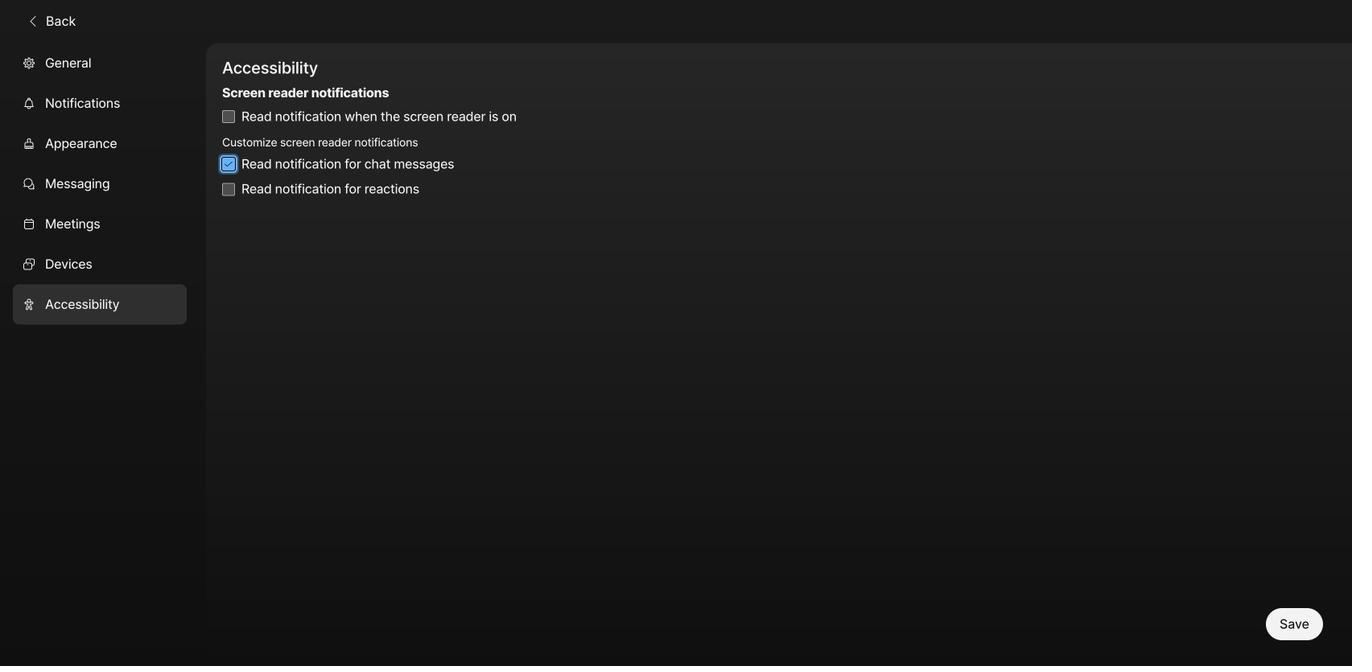Task type: vqa. For each thing, say whether or not it's contained in the screenshot.
search_18 image
no



Task type: locate. For each thing, give the bounding box(es) containing it.
devices tab
[[13, 244, 187, 284]]

accessibility tab
[[13, 284, 187, 325]]

settings navigation
[[0, 43, 206, 666]]



Task type: describe. For each thing, give the bounding box(es) containing it.
notifications tab
[[13, 83, 187, 123]]

messaging tab
[[13, 164, 187, 204]]

meetings tab
[[13, 204, 187, 244]]

appearance tab
[[13, 123, 187, 164]]

general tab
[[13, 43, 187, 83]]



